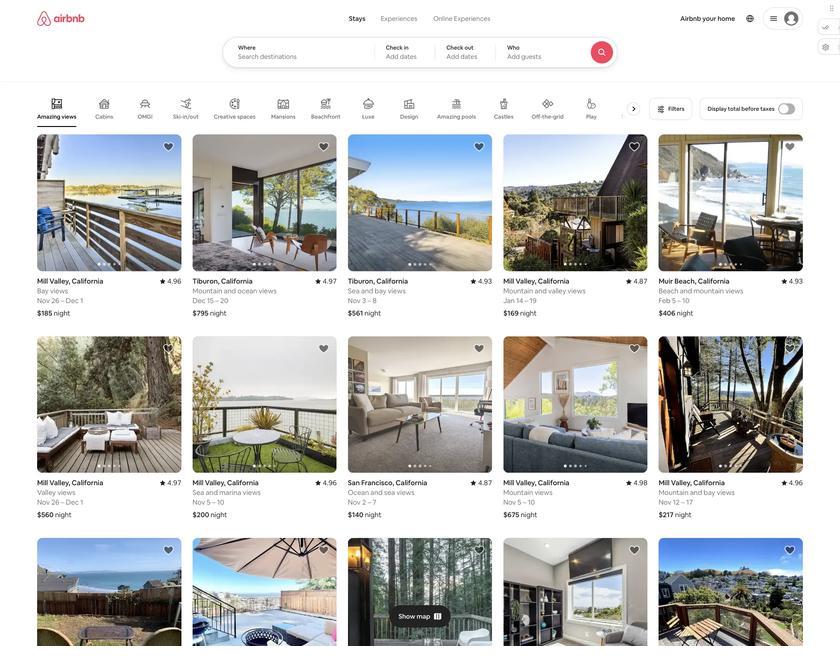 Task type: locate. For each thing, give the bounding box(es) containing it.
0 horizontal spatial 4.87
[[478, 479, 492, 488]]

valley, inside "mill valley, california bay views nov 26 – dec 1 $185 night"
[[49, 277, 70, 286]]

mountain
[[694, 287, 724, 296]]

Where field
[[238, 52, 359, 61]]

valley,
[[49, 277, 70, 286], [516, 277, 536, 286], [49, 479, 70, 488], [205, 479, 226, 488], [516, 479, 536, 488], [671, 479, 692, 488]]

0 vertical spatial 26
[[51, 296, 59, 305]]

1 horizontal spatial add to wishlist: muir beach, california image
[[784, 142, 795, 153]]

views inside mill valley, california sea and marina views nov 5 – 10 $200 night
[[243, 489, 261, 498]]

0 horizontal spatial check
[[386, 44, 403, 51]]

and inside the "san francisco, california ocean and sea views nov 2 – 7 $140 night"
[[370, 489, 383, 498]]

tiburon, inside tiburon, california sea and bay views nov 3 – 8 $561 night
[[348, 277, 375, 286]]

4.93
[[478, 277, 492, 286], [789, 277, 803, 286]]

1 horizontal spatial add to wishlist: san francisco, california image
[[629, 546, 640, 557]]

pools
[[461, 113, 476, 120]]

valley, up 14
[[516, 277, 536, 286]]

mill for mill valley, california mountain and valley views jan 14 – 19 $169 night
[[503, 277, 514, 286]]

1 vertical spatial sea
[[193, 489, 204, 498]]

2 horizontal spatial add to wishlist: san francisco, california image
[[784, 546, 795, 557]]

beach,
[[674, 277, 696, 286]]

0 vertical spatial sea
[[348, 287, 360, 296]]

tiburon,
[[193, 277, 220, 286], [348, 277, 375, 286]]

trending
[[621, 113, 644, 120]]

night right the "$560"
[[55, 511, 72, 520]]

sea up $200
[[193, 489, 204, 498]]

check left "out" at the right of page
[[446, 44, 463, 51]]

omg!
[[138, 113, 153, 120]]

1 vertical spatial bay
[[704, 489, 715, 498]]

3 add to wishlist: san francisco, california image from the left
[[784, 546, 795, 557]]

mill inside "mill valley, california bay views nov 26 – dec 1 $185 night"
[[37, 277, 48, 286]]

4.98
[[633, 479, 648, 488]]

10 inside mill valley, california mountain views nov 5 – 10 $675 night
[[528, 498, 535, 508]]

california for muir beach, california beach and mountain views feb 5 – 10 $406 night
[[698, 277, 729, 286]]

$560
[[37, 511, 54, 520]]

1 vertical spatial add to wishlist: muir beach, california image
[[163, 546, 174, 557]]

2 experiences from the left
[[454, 14, 490, 23]]

0 vertical spatial 4.87
[[633, 277, 648, 286]]

1 experiences from the left
[[381, 14, 417, 23]]

1 add from the left
[[386, 52, 398, 61]]

taxes
[[760, 105, 775, 113]]

mountain inside mill valley, california mountain views nov 5 – 10 $675 night
[[503, 489, 533, 498]]

mountain up $675
[[503, 489, 533, 498]]

night inside the mill valley, california mountain and valley views jan 14 – 19 $169 night
[[520, 309, 537, 318]]

sea inside tiburon, california sea and bay views nov 3 – 8 $561 night
[[348, 287, 360, 296]]

who
[[507, 44, 520, 51]]

2 tiburon, from the left
[[348, 277, 375, 286]]

0 vertical spatial add to wishlist: mill valley, california image
[[163, 142, 174, 153]]

add to wishlist: muir beach, california image
[[784, 142, 795, 153], [163, 546, 174, 557]]

valley, up 12
[[671, 479, 692, 488]]

– inside the mill valley, california mountain and valley views jan 14 – 19 $169 night
[[525, 296, 528, 305]]

california inside muir beach, california beach and mountain views feb 5 – 10 $406 night
[[698, 277, 729, 286]]

2 1 from the top
[[80, 498, 83, 508]]

0 horizontal spatial amazing
[[37, 113, 60, 120]]

add inside check in add dates
[[386, 52, 398, 61]]

nov left 2
[[348, 498, 361, 508]]

add to wishlist: mill valley, california image for 4.96
[[318, 344, 329, 355]]

dec
[[66, 296, 79, 305], [193, 296, 205, 305], [66, 498, 79, 508]]

4.96 out of 5 average rating image for mill valley, california bay views nov 26 – dec 1 $185 night
[[160, 277, 181, 286]]

4.93 out of 5 average rating image
[[781, 277, 803, 286]]

5
[[672, 296, 676, 306], [207, 498, 211, 508], [517, 498, 521, 508]]

group
[[37, 91, 645, 127], [37, 135, 181, 272], [193, 135, 337, 272], [348, 135, 492, 272], [503, 135, 648, 272], [659, 135, 803, 272], [37, 337, 181, 474], [193, 337, 337, 474], [348, 337, 492, 474], [503, 337, 648, 474], [659, 337, 803, 474], [37, 539, 181, 647], [193, 539, 337, 647], [348, 539, 492, 647], [503, 539, 648, 647], [659, 539, 803, 647]]

california inside mill valley, california valley views nov 26 – dec 1 $560 night
[[72, 479, 103, 488]]

nov inside "mill valley, california bay views nov 26 – dec 1 $185 night"
[[37, 296, 50, 305]]

night down the 17
[[675, 511, 692, 520]]

–
[[61, 296, 64, 305], [215, 296, 219, 305], [525, 296, 528, 305], [368, 296, 371, 306], [677, 296, 681, 306], [61, 498, 64, 508], [212, 498, 216, 508], [523, 498, 526, 508], [368, 498, 371, 508], [681, 498, 685, 508]]

5 up $675
[[517, 498, 521, 508]]

1 horizontal spatial tiburon,
[[348, 277, 375, 286]]

1 inside "mill valley, california bay views nov 26 – dec 1 $185 night"
[[80, 296, 83, 305]]

dec for 4.97
[[66, 498, 79, 508]]

– inside muir beach, california beach and mountain views feb 5 – 10 $406 night
[[677, 296, 681, 306]]

nov down bay
[[37, 296, 50, 305]]

15
[[207, 296, 214, 305]]

tiburon, california sea and bay views nov 3 – 8 $561 night
[[348, 277, 408, 318]]

mill up $200
[[193, 479, 203, 488]]

mountain inside the tiburon, california mountain and ocean views dec 15 – 20 $795 night
[[193, 287, 222, 296]]

add down "experiences" button
[[386, 52, 398, 61]]

guests
[[521, 52, 541, 61]]

and for mill valley, california mountain and valley views jan 14 – 19 $169 night
[[535, 287, 547, 296]]

0 horizontal spatial 4.93
[[478, 277, 492, 286]]

mill inside the mill valley, california mountain and valley views jan 14 – 19 $169 night
[[503, 277, 514, 286]]

nov inside the "san francisco, california ocean and sea views nov 2 – 7 $140 night"
[[348, 498, 361, 508]]

mill right 4.87 out of 5 average rating image
[[503, 479, 514, 488]]

1 horizontal spatial 4.93
[[789, 277, 803, 286]]

add to wishlist: mill valley, california image for 4.98
[[629, 344, 640, 355]]

0 horizontal spatial add to wishlist: mill valley, california image
[[163, 142, 174, 153]]

add
[[386, 52, 398, 61], [446, 52, 459, 61], [507, 52, 520, 61]]

dates for check in add dates
[[400, 52, 417, 61]]

views inside group
[[62, 113, 76, 120]]

1 horizontal spatial experiences
[[454, 14, 490, 23]]

add to wishlist: mill valley, california image
[[629, 142, 640, 153], [163, 344, 174, 355], [318, 344, 329, 355], [629, 344, 640, 355], [474, 546, 485, 557]]

add to wishlist: mill valley, california image for mill valley, california mountain and bay views nov 12 – 17 $217 night
[[784, 344, 795, 355]]

views inside the tiburon, california mountain and ocean views dec 15 – 20 $795 night
[[259, 287, 277, 296]]

1 horizontal spatial amazing
[[437, 113, 460, 120]]

0 horizontal spatial 4.96 out of 5 average rating image
[[160, 277, 181, 286]]

2 horizontal spatial 4.96
[[789, 479, 803, 488]]

amazing for amazing pools
[[437, 113, 460, 120]]

mill right 4.98
[[659, 479, 670, 488]]

2 horizontal spatial 4.96 out of 5 average rating image
[[781, 479, 803, 488]]

cabins
[[95, 113, 113, 120]]

nov left 3
[[348, 296, 361, 306]]

valley, for sea and marina views
[[205, 479, 226, 488]]

map
[[417, 613, 430, 621]]

26 inside mill valley, california valley views nov 26 – dec 1 $560 night
[[51, 498, 59, 508]]

1 check from the left
[[386, 44, 403, 51]]

nov inside mill valley, california mountain and bay views nov 12 – 17 $217 night
[[659, 498, 671, 508]]

feb
[[659, 296, 670, 306]]

dec inside mill valley, california valley views nov 26 – dec 1 $560 night
[[66, 498, 79, 508]]

creative
[[214, 113, 236, 120]]

valley, inside mill valley, california valley views nov 26 – dec 1 $560 night
[[49, 479, 70, 488]]

bay inside tiburon, california sea and bay views nov 3 – 8 $561 night
[[375, 287, 386, 296]]

add to wishlist: tiburon, california image
[[474, 142, 485, 153]]

26 up the $185
[[51, 296, 59, 305]]

10 for feb 5 – 10
[[682, 296, 689, 306]]

1 horizontal spatial check
[[446, 44, 463, 51]]

check inside check out add dates
[[446, 44, 463, 51]]

mill inside mill valley, california sea and marina views nov 5 – 10 $200 night
[[193, 479, 203, 488]]

– inside tiburon, california sea and bay views nov 3 – 8 $561 night
[[368, 296, 371, 306]]

0 horizontal spatial experiences
[[381, 14, 417, 23]]

$795
[[193, 309, 208, 318]]

luxe
[[362, 113, 375, 120]]

mountain up 12
[[659, 489, 688, 498]]

valley, inside the mill valley, california mountain and valley views jan 14 – 19 $169 night
[[516, 277, 536, 286]]

0 horizontal spatial 4.97 out of 5 average rating image
[[160, 479, 181, 488]]

26 down valley
[[51, 498, 59, 508]]

2 26 from the top
[[51, 498, 59, 508]]

4.87 for mill valley, california mountain and valley views jan 14 – 19 $169 night
[[633, 277, 648, 286]]

1 26 from the top
[[51, 296, 59, 305]]

mill up jan
[[503, 277, 514, 286]]

night
[[54, 309, 70, 318], [210, 309, 226, 318], [520, 309, 537, 318], [365, 309, 381, 318], [677, 309, 693, 318], [55, 511, 72, 520], [211, 511, 227, 520], [521, 511, 537, 520], [365, 511, 381, 520], [675, 511, 692, 520]]

experiences
[[381, 14, 417, 23], [454, 14, 490, 23]]

4.96 for mill valley, california sea and marina views nov 5 – 10 $200 night
[[323, 479, 337, 488]]

4.93 out of 5 average rating image
[[471, 277, 492, 286]]

1 1 from the top
[[80, 296, 83, 305]]

california inside the mill valley, california mountain and valley views jan 14 – 19 $169 night
[[538, 277, 569, 286]]

amazing
[[37, 113, 60, 120], [437, 113, 460, 120]]

nov up $675
[[503, 498, 516, 508]]

0 horizontal spatial 10
[[217, 498, 224, 508]]

in/out
[[183, 113, 199, 120]]

nov left 12
[[659, 498, 671, 508]]

add inside who add guests
[[507, 52, 520, 61]]

1 4.93 from the left
[[478, 277, 492, 286]]

night inside mill valley, california mountain and bay views nov 12 – 17 $217 night
[[675, 511, 692, 520]]

dates down "out" at the right of page
[[461, 52, 477, 61]]

check left in
[[386, 44, 403, 51]]

10
[[682, 296, 689, 306], [217, 498, 224, 508], [528, 498, 535, 508]]

and down beach,
[[680, 287, 692, 296]]

dates down in
[[400, 52, 417, 61]]

night down 7
[[365, 511, 381, 520]]

mill for mill valley, california sea and marina views nov 5 – 10 $200 night
[[193, 479, 203, 488]]

1 horizontal spatial 4.97
[[323, 277, 337, 286]]

1 horizontal spatial dates
[[461, 52, 477, 61]]

add down the who
[[507, 52, 520, 61]]

valley, for mountain and valley views
[[516, 277, 536, 286]]

1 horizontal spatial 4.87
[[633, 277, 648, 286]]

1 horizontal spatial sea
[[348, 287, 360, 296]]

experiences right the online
[[454, 14, 490, 23]]

1 vertical spatial 26
[[51, 498, 59, 508]]

add to wishlist: mill valley, california image for mill valley, california bay views nov 26 – dec 1 $185 night
[[163, 142, 174, 153]]

mill valley, california bay views nov 26 – dec 1 $185 night
[[37, 277, 103, 318]]

1 horizontal spatial add to wishlist: mill valley, california image
[[784, 344, 795, 355]]

nov down valley
[[37, 498, 50, 508]]

0 vertical spatial 4.97
[[323, 277, 337, 286]]

nov up $200
[[193, 498, 205, 508]]

and up 19
[[535, 287, 547, 296]]

spaces
[[237, 113, 256, 120]]

dates inside check in add dates
[[400, 52, 417, 61]]

views
[[62, 113, 76, 120], [50, 287, 68, 296], [259, 287, 277, 296], [568, 287, 586, 296], [388, 287, 406, 296], [725, 287, 743, 296], [57, 489, 75, 498], [243, 489, 261, 498], [535, 489, 553, 498], [397, 489, 415, 498], [717, 489, 735, 498]]

night down 20
[[210, 309, 226, 318]]

night down 8
[[365, 309, 381, 318]]

0 horizontal spatial 4.97
[[167, 479, 181, 488]]

mountain
[[193, 287, 222, 296], [503, 287, 533, 296], [503, 489, 533, 498], [659, 489, 688, 498]]

mountain up 15
[[193, 287, 222, 296]]

valley, inside mill valley, california mountain and bay views nov 12 – 17 $217 night
[[671, 479, 692, 488]]

4.97 for tiburon, california mountain and ocean views dec 15 – 20 $795 night
[[323, 277, 337, 286]]

mill inside mill valley, california mountain and bay views nov 12 – 17 $217 night
[[659, 479, 670, 488]]

tiburon, for sea
[[348, 277, 375, 286]]

4.97 out of 5 average rating image for tiburon, california mountain and ocean views dec 15 – 20 $795 night
[[315, 277, 337, 286]]

and left marina
[[206, 489, 218, 498]]

and inside muir beach, california beach and mountain views feb 5 – 10 $406 night
[[680, 287, 692, 296]]

4.87 out of 5 average rating image
[[626, 277, 648, 286]]

california inside the "san francisco, california ocean and sea views nov 2 – 7 $140 night"
[[396, 479, 427, 488]]

night inside muir beach, california beach and mountain views feb 5 – 10 $406 night
[[677, 309, 693, 318]]

1 vertical spatial 4.97
[[167, 479, 181, 488]]

add to wishlist: san francisco, california image
[[318, 546, 329, 557], [629, 546, 640, 557], [784, 546, 795, 557]]

$675
[[503, 511, 519, 520]]

and down francisco,
[[370, 489, 383, 498]]

1 horizontal spatial 4.96
[[323, 479, 337, 488]]

4.87
[[633, 277, 648, 286], [478, 479, 492, 488]]

1 horizontal spatial 5
[[517, 498, 521, 508]]

2 check from the left
[[446, 44, 463, 51]]

2 horizontal spatial 5
[[672, 296, 676, 306]]

mill up valley
[[37, 479, 48, 488]]

ski-
[[173, 113, 183, 120]]

mill inside mill valley, california valley views nov 26 – dec 1 $560 night
[[37, 479, 48, 488]]

and up 20
[[224, 287, 236, 296]]

mansions
[[271, 113, 296, 120]]

and up 3
[[361, 287, 373, 296]]

0 horizontal spatial 5
[[207, 498, 211, 508]]

add down online experiences
[[446, 52, 459, 61]]

2 horizontal spatial 10
[[682, 296, 689, 306]]

None search field
[[223, 0, 643, 68]]

group containing amazing views
[[37, 91, 645, 127]]

valley, inside mill valley, california mountain views nov 5 – 10 $675 night
[[516, 479, 536, 488]]

filters
[[668, 105, 684, 113]]

0 vertical spatial add to wishlist: muir beach, california image
[[784, 142, 795, 153]]

1 vertical spatial 4.97 out of 5 average rating image
[[160, 479, 181, 488]]

dec for 4.96
[[66, 296, 79, 305]]

mountain inside the mill valley, california mountain and valley views jan 14 – 19 $169 night
[[503, 287, 533, 296]]

valley, up the $185
[[49, 277, 70, 286]]

0 horizontal spatial dates
[[400, 52, 417, 61]]

mountain up 14
[[503, 287, 533, 296]]

1 horizontal spatial 4.97 out of 5 average rating image
[[315, 277, 337, 286]]

and for muir beach, california beach and mountain views feb 5 – 10 $406 night
[[680, 287, 692, 296]]

4.87 out of 5 average rating image
[[471, 479, 492, 488]]

and inside mill valley, california mountain and bay views nov 12 – 17 $217 night
[[690, 489, 702, 498]]

mill for mill valley, california bay views nov 26 – dec 1 $185 night
[[37, 277, 48, 286]]

ocean
[[237, 287, 257, 296]]

2 dates from the left
[[461, 52, 477, 61]]

night right $406
[[677, 309, 693, 318]]

night right $675
[[521, 511, 537, 520]]

night right $200
[[211, 511, 227, 520]]

5 inside muir beach, california beach and mountain views feb 5 – 10 $406 night
[[672, 296, 676, 306]]

california for mill valley, california sea and marina views nov 5 – 10 $200 night
[[227, 479, 259, 488]]

nov inside mill valley, california sea and marina views nov 5 – 10 $200 night
[[193, 498, 205, 508]]

4.97 out of 5 average rating image
[[315, 277, 337, 286], [160, 479, 181, 488]]

and
[[224, 287, 236, 296], [535, 287, 547, 296], [361, 287, 373, 296], [680, 287, 692, 296], [206, 489, 218, 498], [370, 489, 383, 498], [690, 489, 702, 498]]

2 add from the left
[[446, 52, 459, 61]]

none search field containing stays
[[223, 0, 643, 68]]

filters button
[[649, 98, 692, 120]]

show map
[[399, 613, 430, 621]]

mill valley, california mountain views nov 5 – 10 $675 night
[[503, 479, 569, 520]]

5 inside mill valley, california sea and marina views nov 5 – 10 $200 night
[[207, 498, 211, 508]]

show
[[399, 613, 415, 621]]

mill
[[37, 277, 48, 286], [503, 277, 514, 286], [37, 479, 48, 488], [193, 479, 203, 488], [503, 479, 514, 488], [659, 479, 670, 488]]

add to wishlist: mill valley, california image for 4.87
[[629, 142, 640, 153]]

0 vertical spatial 4.97 out of 5 average rating image
[[315, 277, 337, 286]]

1 vertical spatial add to wishlist: mill valley, california image
[[784, 344, 795, 355]]

5 for feb
[[672, 296, 676, 306]]

3 add from the left
[[507, 52, 520, 61]]

0 horizontal spatial 4.96
[[167, 277, 181, 286]]

0 horizontal spatial tiburon,
[[193, 277, 220, 286]]

2 horizontal spatial add
[[507, 52, 520, 61]]

mill inside mill valley, california mountain views nov 5 – 10 $675 night
[[503, 479, 514, 488]]

1 vertical spatial 4.87
[[478, 479, 492, 488]]

mountain for mill valley, california mountain views nov 5 – 10 $675 night
[[503, 489, 533, 498]]

mountain inside mill valley, california mountain and bay views nov 12 – 17 $217 night
[[659, 489, 688, 498]]

0 horizontal spatial bay
[[375, 287, 386, 296]]

creative spaces
[[214, 113, 256, 120]]

$561
[[348, 309, 363, 318]]

dates inside check out add dates
[[461, 52, 477, 61]]

tiburon, for mountain
[[193, 277, 220, 286]]

and up the 17
[[690, 489, 702, 498]]

valley, for valley views
[[49, 479, 70, 488]]

night inside tiburon, california sea and bay views nov 3 – 8 $561 night
[[365, 309, 381, 318]]

1 horizontal spatial add
[[446, 52, 459, 61]]

profile element
[[513, 0, 803, 37]]

1 vertical spatial 1
[[80, 498, 83, 508]]

california inside mill valley, california mountain views nov 5 – 10 $675 night
[[538, 479, 569, 488]]

10 inside muir beach, california beach and mountain views feb 5 – 10 $406 night
[[682, 296, 689, 306]]

valley, up marina
[[205, 479, 226, 488]]

and for mill valley, california mountain and bay views nov 12 – 17 $217 night
[[690, 489, 702, 498]]

add to wishlist: mill valley, california image
[[163, 142, 174, 153], [784, 344, 795, 355]]

0 horizontal spatial add
[[386, 52, 398, 61]]

stays
[[349, 14, 365, 23]]

check
[[386, 44, 403, 51], [446, 44, 463, 51]]

check for check out add dates
[[446, 44, 463, 51]]

and inside tiburon, california sea and bay views nov 3 – 8 $561 night
[[361, 287, 373, 296]]

experiences up in
[[381, 14, 417, 23]]

mountain for mill valley, california mountain and valley views jan 14 – 19 $169 night
[[503, 287, 533, 296]]

1 dates from the left
[[400, 52, 417, 61]]

1 horizontal spatial bay
[[704, 489, 715, 498]]

nov inside tiburon, california sea and bay views nov 3 – 8 $561 night
[[348, 296, 361, 306]]

valley, up valley
[[49, 479, 70, 488]]

2 4.93 from the left
[[789, 277, 803, 286]]

tiburon, inside the tiburon, california mountain and ocean views dec 15 – 20 $795 night
[[193, 277, 220, 286]]

3
[[362, 296, 366, 306]]

california for mill valley, california mountain and bay views nov 12 – 17 $217 night
[[693, 479, 725, 488]]

$406
[[659, 309, 675, 318]]

0 horizontal spatial sea
[[193, 489, 204, 498]]

sea up $561
[[348, 287, 360, 296]]

dates for check out add dates
[[461, 52, 477, 61]]

dec inside "mill valley, california bay views nov 26 – dec 1 $185 night"
[[66, 296, 79, 305]]

night right the $185
[[54, 309, 70, 318]]

10 inside mill valley, california sea and marina views nov 5 – 10 $200 night
[[217, 498, 224, 508]]

california
[[72, 277, 103, 286], [221, 277, 253, 286], [538, 277, 569, 286], [376, 277, 408, 286], [698, 277, 729, 286], [72, 479, 103, 488], [227, 479, 259, 488], [538, 479, 569, 488], [396, 479, 427, 488], [693, 479, 725, 488]]

– inside the "san francisco, california ocean and sea views nov 2 – 7 $140 night"
[[368, 498, 371, 508]]

mill up bay
[[37, 277, 48, 286]]

tiburon, up 3
[[348, 277, 375, 286]]

dates
[[400, 52, 417, 61], [461, 52, 477, 61]]

and inside mill valley, california sea and marina views nov 5 – 10 $200 night
[[206, 489, 218, 498]]

0 vertical spatial 1
[[80, 296, 83, 305]]

display
[[708, 105, 727, 113]]

nov
[[37, 296, 50, 305], [348, 296, 361, 306], [37, 498, 50, 508], [193, 498, 205, 508], [503, 498, 516, 508], [348, 498, 361, 508], [659, 498, 671, 508]]

1 tiburon, from the left
[[193, 277, 220, 286]]

26 for valley
[[51, 498, 59, 508]]

california for mill valley, california bay views nov 26 – dec 1 $185 night
[[72, 277, 103, 286]]

check for check in add dates
[[386, 44, 403, 51]]

5 up $200
[[207, 498, 211, 508]]

valley, for bay views
[[49, 277, 70, 286]]

california inside mill valley, california mountain and bay views nov 12 – 17 $217 night
[[693, 479, 725, 488]]

beach
[[659, 287, 678, 296]]

1 horizontal spatial 4.96 out of 5 average rating image
[[315, 479, 337, 488]]

0 horizontal spatial add to wishlist: san francisco, california image
[[318, 546, 329, 557]]

1 horizontal spatial 10
[[528, 498, 535, 508]]

check inside check in add dates
[[386, 44, 403, 51]]

and inside the mill valley, california mountain and valley views jan 14 – 19 $169 night
[[535, 287, 547, 296]]

5 right feb on the right top
[[672, 296, 676, 306]]

4.97
[[323, 277, 337, 286], [167, 479, 181, 488]]

california inside "mill valley, california bay views nov 26 – dec 1 $185 night"
[[72, 277, 103, 286]]

sea
[[348, 287, 360, 296], [193, 489, 204, 498]]

night down 19
[[520, 309, 537, 318]]

california inside mill valley, california sea and marina views nov 5 – 10 $200 night
[[227, 479, 259, 488]]

dec inside the tiburon, california mountain and ocean views dec 15 – 20 $795 night
[[193, 296, 205, 305]]

tiburon, up 15
[[193, 277, 220, 286]]

valley, up $675
[[516, 479, 536, 488]]

who add guests
[[507, 44, 541, 61]]

0 vertical spatial bay
[[375, 287, 386, 296]]

add inside check out add dates
[[446, 52, 459, 61]]

1 inside mill valley, california valley views nov 26 – dec 1 $560 night
[[80, 498, 83, 508]]

26 inside "mill valley, california bay views nov 26 – dec 1 $185 night"
[[51, 296, 59, 305]]

4.96 out of 5 average rating image
[[160, 277, 181, 286], [315, 479, 337, 488], [781, 479, 803, 488]]

mill for mill valley, california mountain and bay views nov 12 – 17 $217 night
[[659, 479, 670, 488]]

california inside tiburon, california sea and bay views nov 3 – 8 $561 night
[[376, 277, 408, 286]]

valley, inside mill valley, california sea and marina views nov 5 – 10 $200 night
[[205, 479, 226, 488]]



Task type: vqa. For each thing, say whether or not it's contained in the screenshot.


Task type: describe. For each thing, give the bounding box(es) containing it.
4.96 out of 5 average rating image for mill valley, california mountain and bay views nov 12 – 17 $217 night
[[781, 479, 803, 488]]

off-the-grid
[[532, 113, 564, 120]]

design
[[400, 113, 418, 120]]

muir beach, california beach and mountain views feb 5 – 10 $406 night
[[659, 277, 743, 318]]

views inside "mill valley, california bay views nov 26 – dec 1 $185 night"
[[50, 287, 68, 296]]

online experiences link
[[425, 9, 499, 28]]

$169
[[503, 309, 519, 318]]

castles
[[494, 113, 513, 120]]

sea
[[384, 489, 395, 498]]

nov inside mill valley, california valley views nov 26 – dec 1 $560 night
[[37, 498, 50, 508]]

2 add to wishlist: san francisco, california image from the left
[[629, 546, 640, 557]]

night inside mill valley, california sea and marina views nov 5 – 10 $200 night
[[211, 511, 227, 520]]

california for mill valley, california mountain views nov 5 – 10 $675 night
[[538, 479, 569, 488]]

and for mill valley, california sea and marina views nov 5 – 10 $200 night
[[206, 489, 218, 498]]

20
[[220, 296, 228, 305]]

california for san francisco, california ocean and sea views nov 2 – 7 $140 night
[[396, 479, 427, 488]]

$217
[[659, 511, 674, 520]]

online experiences
[[433, 14, 490, 23]]

– inside the tiburon, california mountain and ocean views dec 15 – 20 $795 night
[[215, 296, 219, 305]]

airbnb your home
[[680, 14, 735, 23]]

17
[[686, 498, 693, 508]]

out
[[465, 44, 474, 51]]

airbnb your home link
[[675, 9, 741, 28]]

airbnb
[[680, 14, 701, 23]]

show map button
[[389, 606, 451, 628]]

home
[[718, 14, 735, 23]]

mill valley, california mountain and bay views nov 12 – 17 $217 night
[[659, 479, 735, 520]]

and inside the tiburon, california mountain and ocean views dec 15 – 20 $795 night
[[224, 287, 236, 296]]

mill valley, california valley views nov 26 – dec 1 $560 night
[[37, 479, 103, 520]]

add to wishlist: mill valley, california image for 4.97
[[163, 344, 174, 355]]

the-
[[542, 113, 553, 120]]

sea inside mill valley, california sea and marina views nov 5 – 10 $200 night
[[193, 489, 204, 498]]

francisco,
[[361, 479, 394, 488]]

beachfront
[[311, 113, 341, 120]]

views inside mill valley, california mountain views nov 5 – 10 $675 night
[[535, 489, 553, 498]]

14
[[516, 296, 523, 305]]

views inside mill valley, california valley views nov 26 – dec 1 $560 night
[[57, 489, 75, 498]]

– inside "mill valley, california bay views nov 26 – dec 1 $185 night"
[[61, 296, 64, 305]]

views inside muir beach, california beach and mountain views feb 5 – 10 $406 night
[[725, 287, 743, 296]]

where
[[238, 44, 256, 51]]

california for mill valley, california valley views nov 26 – dec 1 $560 night
[[72, 479, 103, 488]]

4.96 for mill valley, california mountain and bay views nov 12 – 17 $217 night
[[789, 479, 803, 488]]

off-
[[532, 113, 542, 120]]

add to wishlist: tiburon, california image
[[318, 142, 329, 153]]

valley
[[548, 287, 566, 296]]

stays button
[[342, 9, 373, 28]]

– inside mill valley, california sea and marina views nov 5 – 10 $200 night
[[212, 498, 216, 508]]

1 for bay views
[[80, 296, 83, 305]]

valley, for mountain views
[[516, 479, 536, 488]]

mill valley, california mountain and valley views jan 14 – 19 $169 night
[[503, 277, 586, 318]]

4.93 for tiburon, california sea and bay views nov 3 – 8 $561 night
[[478, 277, 492, 286]]

bay inside mill valley, california mountain and bay views nov 12 – 17 $217 night
[[704, 489, 715, 498]]

1 for valley views
[[80, 498, 83, 508]]

7
[[373, 498, 376, 508]]

views inside mill valley, california mountain and bay views nov 12 – 17 $217 night
[[717, 489, 735, 498]]

stays tab panel
[[223, 37, 643, 68]]

views inside tiburon, california sea and bay views nov 3 – 8 $561 night
[[388, 287, 406, 296]]

and for san francisco, california ocean and sea views nov 2 – 7 $140 night
[[370, 489, 383, 498]]

4.96 out of 5 average rating image for mill valley, california sea and marina views nov 5 – 10 $200 night
[[315, 479, 337, 488]]

bay
[[37, 287, 49, 296]]

night inside the "san francisco, california ocean and sea views nov 2 – 7 $140 night"
[[365, 511, 381, 520]]

tiburon, california mountain and ocean views dec 15 – 20 $795 night
[[193, 277, 277, 318]]

in
[[404, 44, 409, 51]]

– inside mill valley, california mountain views nov 5 – 10 $675 night
[[523, 498, 526, 508]]

muir
[[659, 277, 673, 286]]

4.96 for mill valley, california bay views nov 26 – dec 1 $185 night
[[167, 277, 181, 286]]

mill valley, california sea and marina views nov 5 – 10 $200 night
[[193, 479, 261, 520]]

marina
[[219, 489, 241, 498]]

26 for bay
[[51, 296, 59, 305]]

night inside the tiburon, california mountain and ocean views dec 15 – 20 $795 night
[[210, 309, 226, 318]]

add for check in add dates
[[386, 52, 398, 61]]

add for check out add dates
[[446, 52, 459, 61]]

ocean
[[348, 489, 369, 498]]

experiences button
[[373, 9, 425, 28]]

california for mill valley, california mountain and valley views jan 14 – 19 $169 night
[[538, 277, 569, 286]]

valley
[[37, 489, 56, 498]]

4.87 for san francisco, california ocean and sea views nov 2 – 7 $140 night
[[478, 479, 492, 488]]

night inside mill valley, california valley views nov 26 – dec 1 $560 night
[[55, 511, 72, 520]]

amazing for amazing views
[[37, 113, 60, 120]]

– inside mill valley, california valley views nov 26 – dec 1 $560 night
[[61, 498, 64, 508]]

mill for mill valley, california mountain views nov 5 – 10 $675 night
[[503, 479, 514, 488]]

what can we help you find? tab list
[[342, 9, 425, 28]]

san
[[348, 479, 360, 488]]

online
[[433, 14, 453, 23]]

night inside "mill valley, california bay views nov 26 – dec 1 $185 night"
[[54, 309, 70, 318]]

check in add dates
[[386, 44, 417, 61]]

amazing pools
[[437, 113, 476, 120]]

4.93 for muir beach, california beach and mountain views feb 5 – 10 $406 night
[[789, 277, 803, 286]]

5 inside mill valley, california mountain views nov 5 – 10 $675 night
[[517, 498, 521, 508]]

play
[[586, 113, 597, 120]]

grid
[[553, 113, 564, 120]]

california inside the tiburon, california mountain and ocean views dec 15 – 20 $795 night
[[221, 277, 253, 286]]

san francisco, california ocean and sea views nov 2 – 7 $140 night
[[348, 479, 427, 520]]

views inside the "san francisco, california ocean and sea views nov 2 – 7 $140 night"
[[397, 489, 415, 498]]

$185
[[37, 309, 52, 318]]

5 for nov
[[207, 498, 211, 508]]

experiences inside "experiences" button
[[381, 14, 417, 23]]

4.97 for mill valley, california valley views nov 26 – dec 1 $560 night
[[167, 479, 181, 488]]

experiences inside "online experiences" link
[[454, 14, 490, 23]]

10 for nov 5 – 10
[[217, 498, 224, 508]]

12
[[673, 498, 680, 508]]

$200
[[193, 511, 209, 520]]

4.98 out of 5 average rating image
[[626, 479, 648, 488]]

ski-in/out
[[173, 113, 199, 120]]

add to wishlist: san francisco, california image
[[474, 344, 485, 355]]

night inside mill valley, california mountain views nov 5 – 10 $675 night
[[521, 511, 537, 520]]

check out add dates
[[446, 44, 477, 61]]

4.97 out of 5 average rating image for mill valley, california valley views nov 26 – dec 1 $560 night
[[160, 479, 181, 488]]

your
[[702, 14, 716, 23]]

amazing views
[[37, 113, 76, 120]]

2
[[362, 498, 366, 508]]

display total before taxes button
[[700, 98, 803, 120]]

mountain for mill valley, california mountain and bay views nov 12 – 17 $217 night
[[659, 489, 688, 498]]

– inside mill valley, california mountain and bay views nov 12 – 17 $217 night
[[681, 498, 685, 508]]

valley, for mountain and bay views
[[671, 479, 692, 488]]

jan
[[503, 296, 515, 305]]

mill for mill valley, california valley views nov 26 – dec 1 $560 night
[[37, 479, 48, 488]]

0 horizontal spatial add to wishlist: muir beach, california image
[[163, 546, 174, 557]]

before
[[741, 105, 759, 113]]

display total before taxes
[[708, 105, 775, 113]]

nov inside mill valley, california mountain views nov 5 – 10 $675 night
[[503, 498, 516, 508]]

$140
[[348, 511, 363, 520]]

8
[[373, 296, 377, 306]]

views inside the mill valley, california mountain and valley views jan 14 – 19 $169 night
[[568, 287, 586, 296]]

1 add to wishlist: san francisco, california image from the left
[[318, 546, 329, 557]]

19
[[530, 296, 537, 305]]

total
[[728, 105, 740, 113]]



